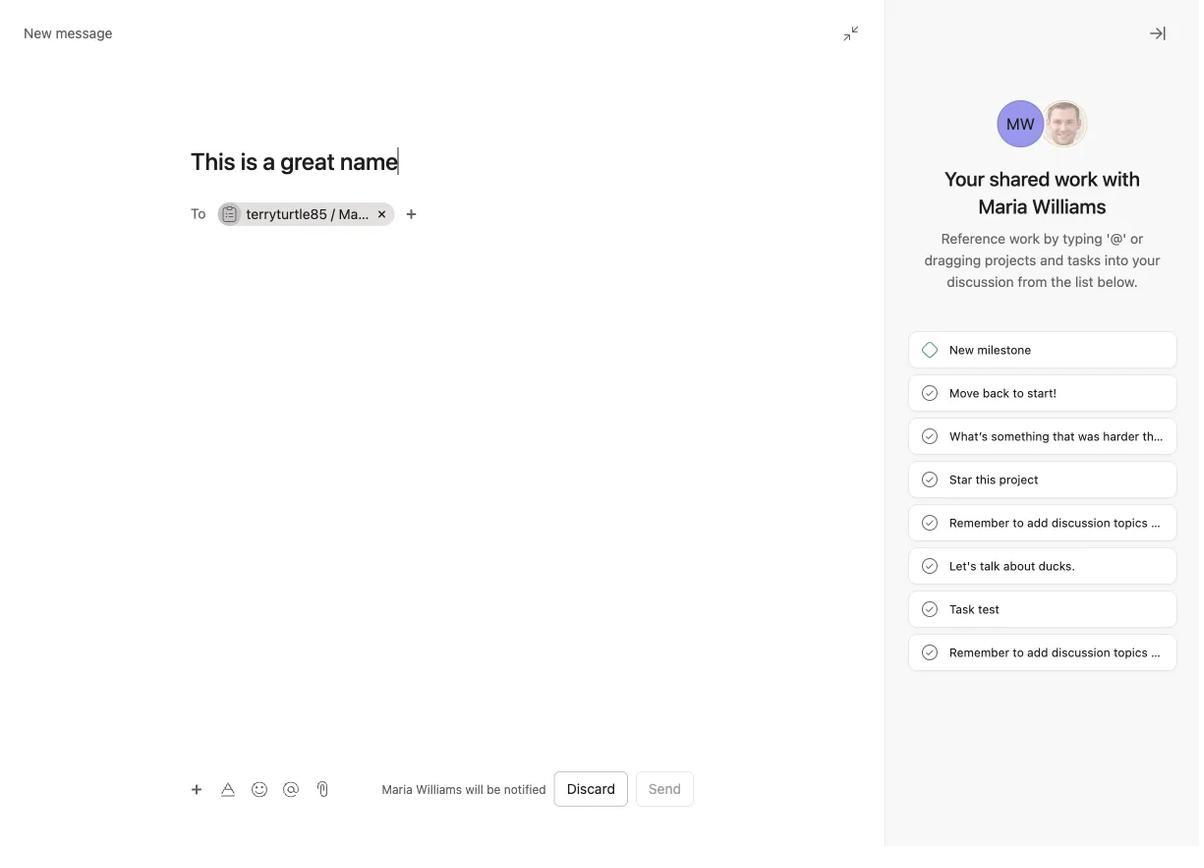 Task type: vqa. For each thing, say whether or not it's contained in the screenshot.
date in dropdown button
no



Task type: describe. For each thing, give the bounding box(es) containing it.
1 remember to add discussion topics for the ne from the top
[[950, 516, 1199, 530]]

insert an object image
[[191, 784, 202, 796]]

to inside button
[[462, 197, 473, 210]]

this
[[976, 473, 996, 487]]

projects
[[985, 252, 1036, 268]]

let's
[[950, 559, 977, 573]]

message for send
[[409, 197, 459, 210]]

move
[[950, 386, 979, 400]]

will
[[465, 782, 483, 796]]

your shared work with maria williams
[[945, 167, 1140, 218]]

task
[[950, 603, 975, 616]]

notified
[[504, 782, 546, 796]]

maria inside cell
[[339, 206, 374, 222]]

2 vertical spatial discussion
[[1052, 646, 1110, 660]]

1 vertical spatial maria
[[382, 782, 413, 796]]

into
[[1105, 252, 1129, 268]]

new for new milestone
[[950, 343, 974, 357]]

2 remember to add discussion topics for the ne from the top
[[950, 646, 1199, 660]]

see
[[430, 782, 452, 798]]

expec
[[1171, 430, 1199, 443]]

1 add from the top
[[1027, 516, 1048, 530]]

reference work by typing '@' or dragging projects and tasks into your discussion from the list below.
[[924, 230, 1160, 290]]

share
[[1026, 90, 1058, 104]]

maria williams
[[978, 195, 1106, 218]]

at mention image
[[283, 782, 299, 798]]

to down about
[[1013, 646, 1024, 660]]

'@'
[[1106, 230, 1127, 247]]

gantt link
[[869, 121, 921, 143]]

0 vertical spatial tt
[[1054, 115, 1074, 133]]

that
[[1053, 430, 1075, 443]]

2 remember from the top
[[950, 646, 1010, 660]]

about
[[1003, 559, 1035, 573]]

move back to start!
[[950, 386, 1057, 400]]

milestone
[[977, 343, 1031, 357]]

let's talk about ducks.
[[950, 559, 1075, 573]]

add another team, project, or person image
[[405, 208, 417, 220]]

1 vertical spatial tt
[[338, 197, 352, 210]]

or
[[1130, 230, 1144, 247]]

send for send message to members
[[377, 197, 406, 210]]

2 topics from the top
[[1114, 646, 1148, 660]]

close image
[[1150, 26, 1166, 41]]

typing
[[1063, 230, 1103, 247]]

ago
[[568, 762, 589, 776]]

project
[[999, 473, 1038, 487]]

reference
[[941, 230, 1006, 247]]

send button
[[636, 772, 694, 807]]

ducks.
[[1039, 559, 1075, 573]]

work inside your shared work with maria williams
[[1055, 167, 1098, 190]]

the inside reference work by typing '@' or dragging projects and tasks into your discussion from the list below.
[[1051, 274, 1072, 290]]

send for send
[[649, 781, 681, 797]]

what's something that was harder than expec
[[950, 430, 1199, 443]]

shared
[[989, 167, 1050, 190]]

1 vertical spatial discussion
[[1052, 516, 1110, 530]]

mw
[[1007, 115, 1035, 133]]

message for new
[[56, 25, 113, 41]]

terryturtle85 / maria 1:1 cell
[[218, 202, 395, 226]]

terryturtle85
[[246, 206, 327, 222]]

maria williams will be notified
[[382, 782, 546, 796]]



Task type: locate. For each thing, give the bounding box(es) containing it.
1 horizontal spatial work
[[1055, 167, 1098, 190]]

add up about
[[1027, 516, 1048, 530]]

1 for from the top
[[1151, 516, 1167, 530]]

task test
[[950, 603, 1000, 616]]

send message to members
[[377, 197, 528, 210]]

test
[[978, 603, 1000, 616]]

send inside button
[[649, 781, 681, 797]]

1 vertical spatial send
[[649, 781, 681, 797]]

formatting image
[[220, 782, 236, 798]]

1 vertical spatial add
[[1027, 646, 1048, 660]]

maria
[[339, 206, 374, 222], [382, 782, 413, 796]]

list box
[[368, 8, 839, 39]]

the inside 4 minutes ago happy to see the progress!
[[456, 782, 477, 798]]

0 horizontal spatial maria
[[339, 206, 374, 222]]

terryturtle85 / maria 1:1 row
[[218, 201, 690, 231]]

emoji image
[[252, 782, 267, 798]]

star this project
[[950, 473, 1038, 487]]

minutes
[[521, 762, 565, 776]]

with
[[1103, 167, 1140, 190]]

remember to add discussion topics for the ne up ducks.
[[950, 516, 1199, 530]]

to left "members"
[[462, 197, 473, 210]]

harder
[[1103, 430, 1139, 443]]

discussion up ducks.
[[1052, 516, 1110, 530]]

to right back
[[1013, 386, 1024, 400]]

2 for from the top
[[1151, 646, 1167, 660]]

new for new message
[[24, 25, 52, 41]]

discussion
[[947, 274, 1014, 290], [1052, 516, 1110, 530], [1052, 646, 1110, 660]]

tasks
[[1068, 252, 1101, 268]]

1 remember from the top
[[950, 516, 1010, 530]]

1 horizontal spatial send
[[649, 781, 681, 797]]

1 vertical spatial topics
[[1114, 646, 1148, 660]]

to
[[462, 197, 473, 210], [1013, 386, 1024, 400], [1013, 516, 1024, 530], [1013, 646, 1024, 660], [413, 782, 426, 798]]

something
[[991, 430, 1050, 443]]

to left see
[[413, 782, 426, 798]]

remember down this
[[950, 516, 1010, 530]]

0 vertical spatial remember
[[950, 516, 1010, 530]]

1 vertical spatial ne
[[1191, 646, 1199, 660]]

topics
[[1114, 516, 1148, 530], [1114, 646, 1148, 660]]

tt right /
[[338, 197, 352, 210]]

/
[[331, 206, 335, 222]]

to down project
[[1013, 516, 1024, 530]]

members
[[477, 197, 528, 210]]

remember
[[950, 516, 1010, 530], [950, 646, 1010, 660]]

0 vertical spatial maria
[[339, 206, 374, 222]]

the
[[1051, 274, 1072, 290], [1170, 516, 1188, 530], [1170, 646, 1188, 660], [456, 782, 477, 798]]

dragging
[[924, 252, 981, 268]]

remember to add discussion topics for the ne down ducks.
[[950, 646, 1199, 660]]

minimize image
[[843, 26, 859, 41]]

1 vertical spatial for
[[1151, 646, 1167, 660]]

from
[[1018, 274, 1047, 290]]

1:1
[[378, 206, 394, 222]]

1 vertical spatial remember to add discussion topics for the ne
[[950, 646, 1199, 660]]

your
[[1132, 252, 1160, 268]]

message
[[56, 25, 113, 41], [409, 197, 459, 210]]

work inside reference work by typing '@' or dragging projects and tasks into your discussion from the list below.
[[1009, 230, 1040, 247]]

send
[[377, 197, 406, 210], [649, 781, 681, 797]]

work up maria williams
[[1055, 167, 1098, 190]]

0 vertical spatial topics
[[1114, 516, 1148, 530]]

0 horizontal spatial new
[[24, 25, 52, 41]]

to
[[191, 205, 206, 221]]

1 horizontal spatial message
[[409, 197, 459, 210]]

to inside 4 minutes ago happy to see the progress!
[[413, 782, 426, 798]]

list
[[1075, 274, 1094, 290]]

your
[[945, 167, 985, 190]]

by
[[1044, 230, 1059, 247]]

message inside button
[[409, 197, 459, 210]]

1 vertical spatial remember
[[950, 646, 1010, 660]]

be
[[487, 782, 501, 796]]

maria right /
[[339, 206, 374, 222]]

1 vertical spatial work
[[1009, 230, 1040, 247]]

toolbar
[[183, 775, 309, 804]]

Add subject text field
[[167, 145, 718, 177]]

what's
[[950, 430, 988, 443]]

gantt
[[885, 123, 921, 140]]

0 vertical spatial ne
[[1191, 516, 1199, 530]]

progress!
[[480, 782, 540, 798]]

2 ne from the top
[[1191, 646, 1199, 660]]

2 add from the top
[[1027, 646, 1048, 660]]

0 vertical spatial new
[[24, 25, 52, 41]]

send message to members button
[[369, 190, 855, 217]]

0 horizontal spatial tt
[[338, 197, 352, 210]]

add
[[1027, 516, 1048, 530], [1027, 646, 1048, 660]]

4
[[510, 762, 517, 776]]

1 topics from the top
[[1114, 516, 1148, 530]]

work up the projects
[[1009, 230, 1040, 247]]

discard button
[[554, 772, 628, 807]]

0 vertical spatial work
[[1055, 167, 1098, 190]]

remember to add discussion topics for the ne
[[950, 516, 1199, 530], [950, 646, 1199, 660]]

0 vertical spatial discussion
[[947, 274, 1014, 290]]

maria left williams on the bottom left of the page
[[382, 782, 413, 796]]

ne
[[1191, 516, 1199, 530], [1191, 646, 1199, 660]]

back
[[983, 386, 1010, 400]]

1 horizontal spatial maria
[[382, 782, 413, 796]]

0 vertical spatial for
[[1151, 516, 1167, 530]]

below.
[[1097, 274, 1138, 290]]

send inside button
[[377, 197, 406, 210]]

discussion down dragging
[[947, 274, 1014, 290]]

than
[[1143, 430, 1167, 443]]

1 horizontal spatial tt
[[1054, 115, 1074, 133]]

0 vertical spatial message
[[56, 25, 113, 41]]

was
[[1078, 430, 1100, 443]]

0 horizontal spatial work
[[1009, 230, 1040, 247]]

send right discard
[[649, 781, 681, 797]]

star
[[950, 473, 972, 487]]

send right /
[[377, 197, 406, 210]]

0 vertical spatial add
[[1027, 516, 1048, 530]]

0 vertical spatial send
[[377, 197, 406, 210]]

discard
[[567, 781, 615, 797]]

1 vertical spatial new
[[950, 343, 974, 357]]

add down about
[[1027, 646, 1048, 660]]

1 horizontal spatial new
[[950, 343, 974, 357]]

talk
[[980, 559, 1000, 573]]

0 horizontal spatial send
[[377, 197, 406, 210]]

1 ne from the top
[[1191, 516, 1199, 530]]

tt
[[1054, 115, 1074, 133], [338, 197, 352, 210]]

0 horizontal spatial message
[[56, 25, 113, 41]]

remember down task test
[[950, 646, 1010, 660]]

williams
[[416, 782, 462, 796]]

and
[[1040, 252, 1064, 268]]

tt down share
[[1054, 115, 1074, 133]]

new
[[24, 25, 52, 41], [950, 343, 974, 357]]

4 minutes ago happy to see the progress!
[[369, 762, 589, 798]]

share button
[[1001, 84, 1067, 111]]

for
[[1151, 516, 1167, 530], [1151, 646, 1167, 660]]

new message
[[24, 25, 113, 41]]

discussion down ducks.
[[1052, 646, 1110, 660]]

0 vertical spatial remember to add discussion topics for the ne
[[950, 516, 1199, 530]]

start!
[[1027, 386, 1057, 400]]

discussion inside reference work by typing '@' or dragging projects and tasks into your discussion from the list below.
[[947, 274, 1014, 290]]

work
[[1055, 167, 1098, 190], [1009, 230, 1040, 247]]

terryturtle85 / maria 1:1
[[246, 206, 394, 222]]

happy
[[369, 782, 410, 798]]

new milestone
[[950, 343, 1031, 357]]

1 vertical spatial message
[[409, 197, 459, 210]]



